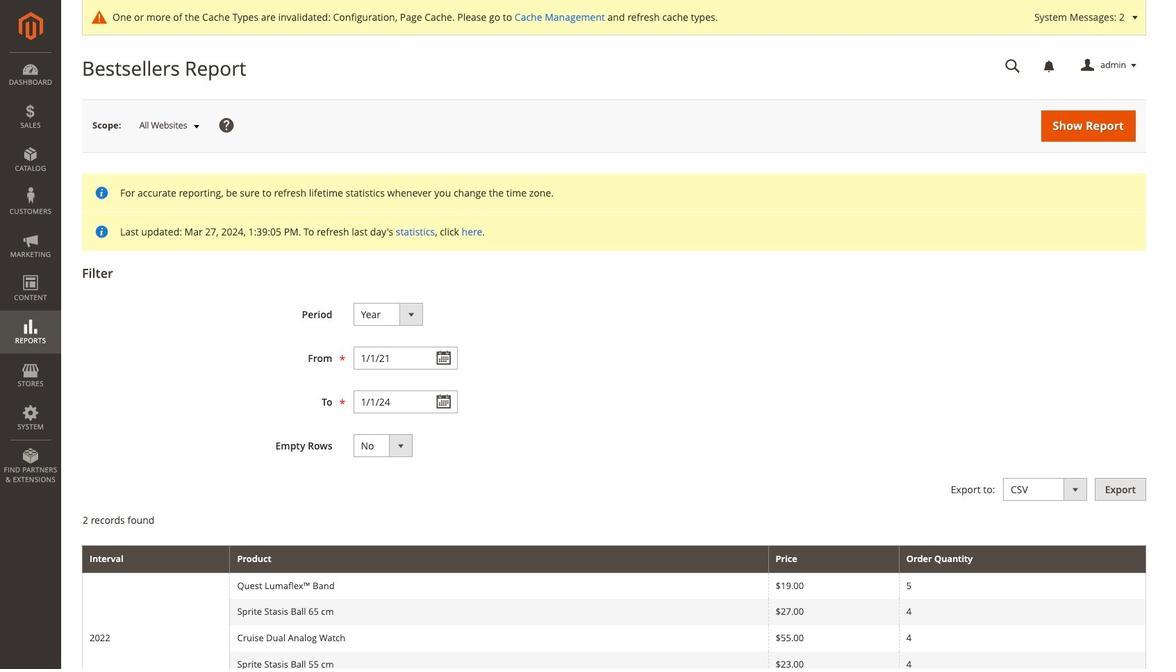Task type: describe. For each thing, give the bounding box(es) containing it.
magento admin panel image
[[18, 12, 43, 40]]



Task type: locate. For each thing, give the bounding box(es) containing it.
menu bar
[[0, 52, 61, 492]]

None text field
[[996, 54, 1031, 78], [353, 347, 458, 370], [353, 391, 458, 414], [996, 54, 1031, 78], [353, 347, 458, 370], [353, 391, 458, 414]]



